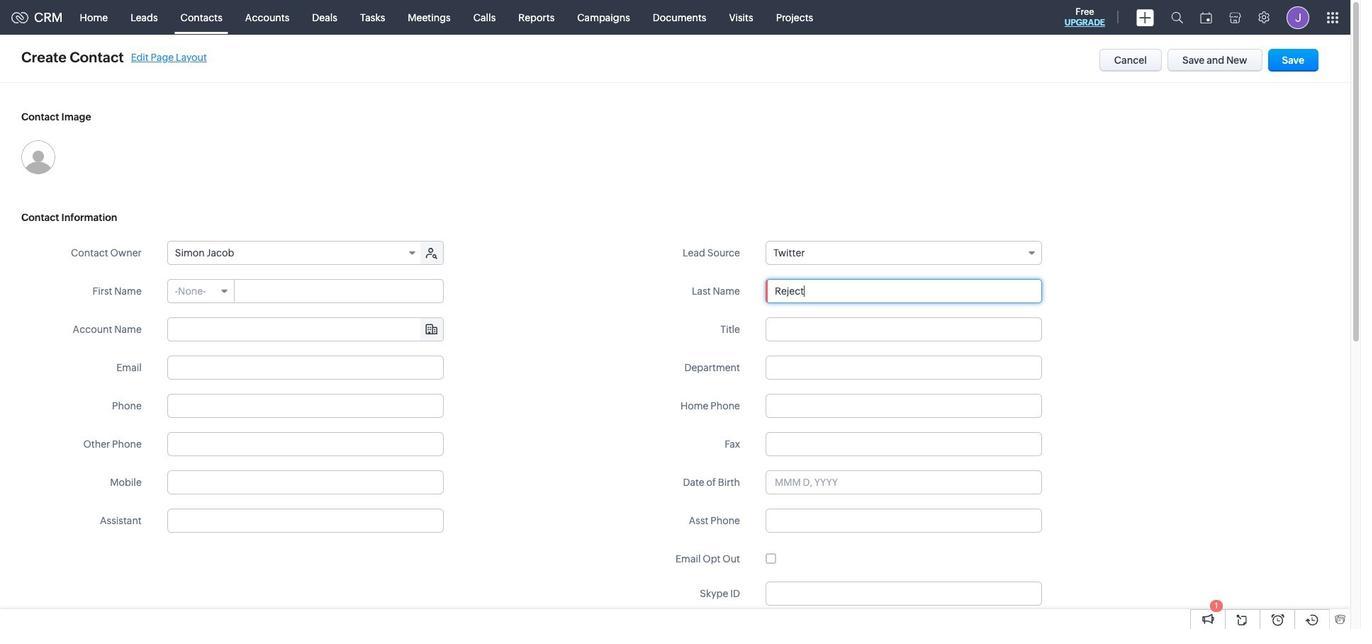 Task type: vqa. For each thing, say whether or not it's contained in the screenshot.
Calendar Icon
yes



Task type: locate. For each thing, give the bounding box(es) containing it.
calendar image
[[1201, 12, 1213, 23]]

search element
[[1163, 0, 1192, 35]]

MMM D, YYYY text field
[[766, 471, 1043, 495]]

image image
[[21, 140, 55, 174]]

search image
[[1172, 11, 1184, 23]]

None text field
[[235, 280, 443, 303], [766, 318, 1043, 342], [766, 356, 1043, 380], [167, 394, 444, 418], [766, 394, 1043, 418], [167, 433, 444, 457], [766, 433, 1043, 457], [167, 471, 444, 495], [167, 509, 444, 533], [235, 280, 443, 303], [766, 318, 1043, 342], [766, 356, 1043, 380], [167, 394, 444, 418], [766, 394, 1043, 418], [167, 433, 444, 457], [766, 433, 1043, 457], [167, 471, 444, 495], [167, 509, 444, 533]]

None field
[[766, 241, 1043, 265], [168, 242, 422, 265], [168, 280, 235, 303], [168, 318, 443, 341], [766, 241, 1043, 265], [168, 242, 422, 265], [168, 280, 235, 303], [168, 318, 443, 341]]

create menu image
[[1137, 9, 1155, 26]]

None text field
[[766, 279, 1043, 304], [167, 356, 444, 380], [766, 509, 1043, 533], [766, 582, 1043, 606], [766, 279, 1043, 304], [167, 356, 444, 380], [766, 509, 1043, 533], [766, 582, 1043, 606]]



Task type: describe. For each thing, give the bounding box(es) containing it.
profile element
[[1279, 0, 1318, 34]]

profile image
[[1287, 6, 1310, 29]]

logo image
[[11, 12, 28, 23]]

create menu element
[[1128, 0, 1163, 34]]



